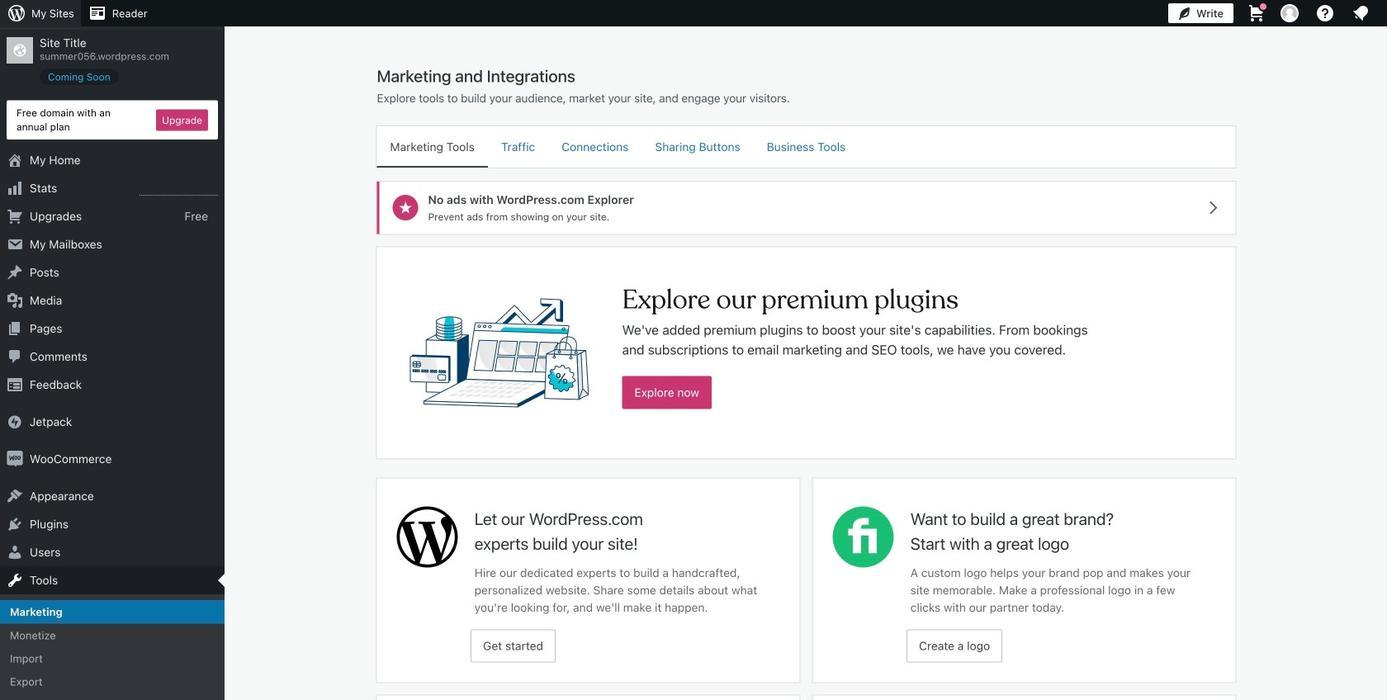 Task type: describe. For each thing, give the bounding box(es) containing it.
help image
[[1316, 3, 1336, 23]]

2 img image from the top
[[7, 451, 23, 468]]

my profile image
[[1281, 4, 1299, 22]]

manage your notifications image
[[1351, 3, 1371, 23]]

my shopping cart image
[[1247, 3, 1267, 23]]



Task type: vqa. For each thing, say whether or not it's contained in the screenshot.
second keyboard_arrow_down IMAGE from the bottom of the page
no



Task type: locate. For each thing, give the bounding box(es) containing it.
main content
[[370, 65, 1243, 700]]

1 vertical spatial img image
[[7, 451, 23, 468]]

img image
[[7, 414, 23, 430], [7, 451, 23, 468]]

fiverr logo image
[[833, 507, 894, 568]]

highest hourly views 0 image
[[140, 185, 218, 196]]

0 vertical spatial img image
[[7, 414, 23, 430]]

marketing tools image
[[410, 247, 589, 459]]

menu
[[377, 126, 1236, 168]]

1 img image from the top
[[7, 414, 23, 430]]



